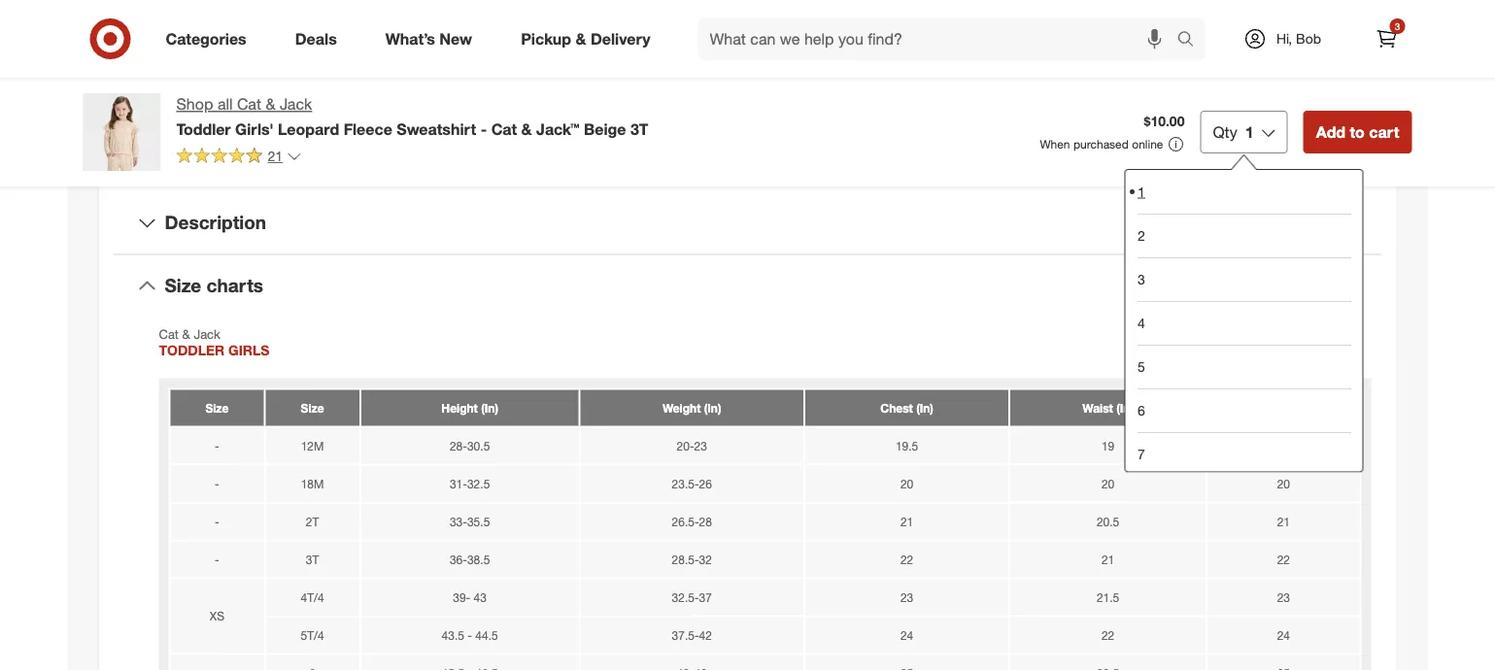 Task type: locate. For each thing, give the bounding box(es) containing it.
3 link right bob
[[1366, 17, 1408, 60]]

1 vertical spatial cat
[[491, 119, 517, 138]]

4
[[1137, 315, 1145, 332]]

4 link
[[1137, 301, 1351, 345]]

1 vertical spatial &
[[266, 95, 275, 114]]

21
[[268, 148, 283, 165]]

qty
[[1213, 122, 1238, 141]]

size charts
[[165, 275, 263, 297]]

search button
[[1168, 17, 1215, 64]]

1 horizontal spatial 1
[[1245, 122, 1254, 141]]

0 vertical spatial 3
[[1395, 20, 1400, 32]]

description button
[[114, 193, 1381, 255]]

girls'
[[235, 119, 274, 138]]

& left jack
[[266, 95, 275, 114]]

size charts button
[[114, 256, 1381, 317]]

size
[[165, 275, 201, 297]]

pickup
[[521, 29, 571, 48]]

3
[[1395, 20, 1400, 32], [1137, 271, 1145, 288]]

1 link
[[1137, 170, 1351, 214]]

2 link
[[1137, 214, 1351, 257]]

when purchased online
[[1040, 137, 1163, 152]]

all
[[218, 95, 233, 114]]

add to cart button
[[1304, 111, 1412, 154]]

& right "pickup"
[[576, 29, 586, 48]]

sweatshirt
[[397, 119, 476, 138]]

cat right 'all' at top left
[[237, 95, 261, 114]]

-
[[481, 119, 487, 138]]

1 horizontal spatial 3
[[1395, 20, 1400, 32]]

delivery
[[591, 29, 650, 48]]

3 up 4
[[1137, 271, 1145, 288]]

charts
[[206, 275, 263, 297]]

deals
[[295, 29, 337, 48]]

beige
[[584, 119, 626, 138]]

what's
[[385, 29, 435, 48]]

0 horizontal spatial &
[[266, 95, 275, 114]]

3t
[[630, 119, 649, 138]]

1 vertical spatial 1
[[1137, 183, 1145, 200]]

0 horizontal spatial cat
[[237, 95, 261, 114]]

toddler
[[176, 119, 231, 138]]

1 horizontal spatial &
[[521, 119, 532, 138]]

1 horizontal spatial cat
[[491, 119, 517, 138]]

1
[[1245, 122, 1254, 141], [1137, 183, 1145, 200]]

1 up 2
[[1137, 183, 1145, 200]]

0 horizontal spatial 3 link
[[1137, 257, 1351, 301]]

cart
[[1369, 122, 1400, 141]]

0 vertical spatial 3 link
[[1366, 17, 1408, 60]]

image of toddler girls' leopard fleece sweatshirt - cat & jack™ beige 3t image
[[83, 93, 161, 171]]

What can we help you find? suggestions appear below search field
[[698, 17, 1182, 60]]

&
[[576, 29, 586, 48], [266, 95, 275, 114], [521, 119, 532, 138]]

3 link
[[1366, 17, 1408, 60], [1137, 257, 1351, 301]]

1 right qty
[[1245, 122, 1254, 141]]

cat
[[237, 95, 261, 114], [491, 119, 517, 138]]

7 link
[[1137, 432, 1351, 476]]

& left jack™
[[521, 119, 532, 138]]

0 horizontal spatial 1
[[1137, 183, 1145, 200]]

new
[[439, 29, 472, 48]]

cat right -
[[491, 119, 517, 138]]

6 link
[[1137, 389, 1351, 432]]

0 vertical spatial &
[[576, 29, 586, 48]]

3 link down 1 link
[[1137, 257, 1351, 301]]

deals link
[[279, 17, 361, 60]]

0 horizontal spatial 3
[[1137, 271, 1145, 288]]

0 vertical spatial cat
[[237, 95, 261, 114]]

1 vertical spatial 3 link
[[1137, 257, 1351, 301]]

to
[[1350, 122, 1365, 141]]

2 horizontal spatial &
[[576, 29, 586, 48]]

7
[[1137, 446, 1145, 463]]

3 right bob
[[1395, 20, 1400, 32]]

add
[[1316, 122, 1346, 141]]



Task type: describe. For each thing, give the bounding box(es) containing it.
what's new link
[[369, 17, 497, 60]]

purchased
[[1073, 137, 1129, 152]]

hi,
[[1277, 30, 1292, 47]]

what's new
[[385, 29, 472, 48]]

1 horizontal spatial 3 link
[[1366, 17, 1408, 60]]

1 vertical spatial 3
[[1137, 271, 1145, 288]]

qty 1
[[1213, 122, 1254, 141]]

3 inside 'link'
[[1395, 20, 1400, 32]]

categories
[[166, 29, 247, 48]]

jack
[[280, 95, 312, 114]]

advertisement region
[[771, 0, 1412, 50]]

jack™
[[536, 119, 580, 138]]

6
[[1137, 402, 1145, 419]]

leopard
[[278, 119, 339, 138]]

0 vertical spatial 1
[[1245, 122, 1254, 141]]

$10.00
[[1144, 113, 1185, 130]]

bob
[[1296, 30, 1321, 47]]

2
[[1137, 227, 1145, 244]]

shop all cat & jack toddler girls' leopard fleece sweatshirt - cat & jack™ beige 3t
[[176, 95, 649, 138]]

pickup & delivery
[[521, 29, 650, 48]]

5
[[1137, 359, 1145, 376]]

when
[[1040, 137, 1070, 152]]

shop
[[176, 95, 213, 114]]

5 link
[[1137, 345, 1351, 389]]

hi, bob
[[1277, 30, 1321, 47]]

1 2 3 4 5 6 7
[[1137, 183, 1145, 463]]

categories link
[[149, 17, 271, 60]]

search
[[1168, 31, 1215, 50]]

21 link
[[176, 147, 302, 169]]

online
[[1132, 137, 1163, 152]]

& inside "link"
[[576, 29, 586, 48]]

description
[[165, 212, 266, 234]]

pickup & delivery link
[[504, 17, 675, 60]]

2 vertical spatial &
[[521, 119, 532, 138]]

fleece
[[344, 119, 392, 138]]

add to cart
[[1316, 122, 1400, 141]]



Task type: vqa. For each thing, say whether or not it's contained in the screenshot.
the left accessories*
no



